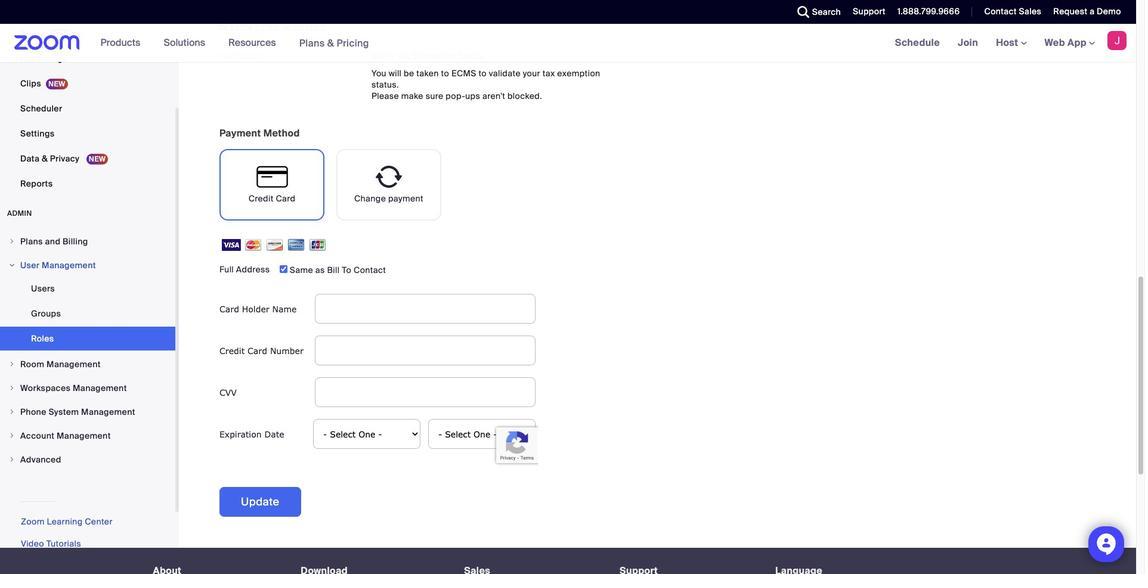 Task type: vqa. For each thing, say whether or not it's contained in the screenshot.
arrow down image at the top left
no



Task type: describe. For each thing, give the bounding box(es) containing it.
notes link
[[0, 21, 175, 45]]

full address
[[220, 264, 270, 275]]

room management
[[20, 359, 101, 370]]

right image for account
[[8, 433, 16, 440]]

groups link
[[0, 302, 175, 326]]

center
[[85, 517, 113, 527]]

plans and billing menu item
[[0, 230, 175, 253]]

1 horizontal spatial to
[[342, 265, 352, 276]]

account management
[[20, 431, 111, 441]]

2 heading from the left
[[301, 566, 443, 575]]

request
[[1054, 6, 1088, 17]]

& for privacy
[[42, 153, 48, 164]]

management for user management
[[42, 260, 96, 271]]

solutions button
[[164, 24, 211, 62]]

full
[[220, 264, 234, 275]]

demo
[[1097, 6, 1122, 17]]

aren't
[[483, 91, 506, 101]]

right image inside advanced menu item
[[8, 456, 16, 464]]

user management
[[20, 260, 96, 271]]

contact sales
[[985, 6, 1042, 17]]

user management menu item
[[0, 254, 175, 277]]

app
[[1068, 36, 1087, 49]]

management for account management
[[57, 431, 111, 441]]

your
[[523, 68, 541, 79]]

profile picture image
[[1108, 31, 1127, 50]]

management up account management menu item
[[81, 407, 135, 418]]

address
[[236, 264, 270, 275]]

data & privacy
[[20, 153, 82, 164]]

make
[[401, 91, 424, 101]]

recordings link
[[0, 46, 175, 70]]

will
[[389, 68, 402, 79]]

scheduler link
[[0, 97, 175, 120]]

method
[[264, 127, 300, 140]]

2 tax from the left
[[397, 51, 411, 61]]

management for room management
[[47, 359, 101, 370]]

1 horizontal spatial as
[[315, 265, 325, 276]]

schedule link
[[887, 24, 949, 62]]

settings
[[20, 128, 55, 139]]

schedule
[[895, 36, 940, 49]]

join
[[958, 36, 979, 49]]

resources
[[229, 36, 276, 49]]

notes
[[20, 28, 45, 39]]

1 status from the left
[[236, 51, 262, 61]]

groups
[[31, 308, 61, 319]]

2 to from the left
[[479, 68, 487, 79]]

room management menu item
[[0, 353, 175, 376]]

personal menu menu
[[0, 0, 175, 197]]

user
[[20, 260, 40, 271]]

web app button
[[1045, 36, 1096, 49]]

0 vertical spatial same as bill to contact
[[227, 22, 326, 33]]

system
[[49, 407, 79, 418]]

workspaces management
[[20, 383, 127, 394]]

roles
[[31, 333, 54, 344]]

sure
[[426, 91, 444, 101]]

1 to from the left
[[441, 68, 449, 79]]

you
[[372, 68, 387, 79]]

credit
[[249, 193, 274, 204]]

and
[[45, 236, 60, 247]]

1 tax from the left
[[220, 51, 233, 61]]

right image for room
[[8, 361, 16, 368]]

support
[[853, 6, 886, 17]]

1 heading from the left
[[153, 566, 279, 575]]

clips
[[20, 78, 41, 89]]

2 status from the left
[[459, 51, 485, 61]]

change payment
[[354, 193, 424, 204]]

0 vertical spatial same
[[230, 22, 253, 33]]

privacy
[[50, 153, 79, 164]]

exemption
[[558, 68, 601, 79]]

phone system management menu item
[[0, 401, 175, 424]]

4 heading from the left
[[620, 566, 754, 575]]

tax
[[543, 68, 555, 79]]

zoom logo image
[[14, 35, 80, 50]]

resources button
[[229, 24, 281, 62]]

a
[[1090, 6, 1095, 17]]

credit card
[[249, 193, 296, 204]]

verify
[[372, 51, 395, 61]]

phone system management
[[20, 407, 135, 418]]

& for pricing
[[327, 37, 334, 49]]

plans & pricing
[[299, 37, 369, 49]]

plans for plans and billing
[[20, 236, 43, 247]]

recordings
[[20, 53, 67, 64]]

host
[[997, 36, 1021, 49]]

account
[[20, 431, 54, 441]]

side navigation navigation
[[0, 0, 179, 575]]

banner containing products
[[0, 24, 1137, 63]]

0 horizontal spatial bill
[[267, 22, 280, 33]]

0 horizontal spatial contact
[[294, 22, 326, 33]]

video
[[21, 539, 44, 549]]

video tutorials link
[[21, 539, 81, 549]]

products button
[[101, 24, 146, 62]]

you will be taken to ecms to validate your tax exemption status. please make sure pop-ups aren't blocked.
[[372, 68, 601, 101]]

1 horizontal spatial bill
[[327, 265, 340, 276]]



Task type: locate. For each thing, give the bounding box(es) containing it.
plans left pricing
[[299, 37, 325, 49]]

to right 'ecms'
[[479, 68, 487, 79]]

pricing
[[337, 37, 369, 49]]

status down resources
[[236, 51, 262, 61]]

product information navigation
[[92, 24, 378, 63]]

1 horizontal spatial &
[[327, 37, 334, 49]]

search button
[[789, 0, 844, 24]]

4 right image from the top
[[8, 433, 16, 440]]

1 horizontal spatial tax
[[397, 51, 411, 61]]

data & privacy link
[[0, 147, 175, 171]]

update button
[[220, 487, 301, 517]]

0 horizontal spatial status
[[236, 51, 262, 61]]

right image for phone
[[8, 409, 16, 416]]

zoom learning center link
[[21, 517, 113, 527]]

workspaces
[[20, 383, 71, 394]]

ecms
[[452, 68, 477, 79]]

search
[[813, 7, 841, 17]]

2 horizontal spatial contact
[[985, 6, 1017, 17]]

web
[[1045, 36, 1066, 49]]

1 vertical spatial same as bill to contact
[[290, 265, 386, 276]]

meetings navigation
[[887, 24, 1137, 63]]

phone
[[20, 407, 46, 418]]

right image inside account management menu item
[[8, 433, 16, 440]]

tax status
[[220, 51, 262, 61]]

ups
[[466, 91, 481, 101]]

zoom
[[21, 517, 45, 527]]

same as bill to contact
[[227, 22, 326, 33], [290, 265, 386, 276]]

plans and billing
[[20, 236, 88, 247]]

0 horizontal spatial &
[[42, 153, 48, 164]]

advanced
[[20, 455, 61, 465]]

0 horizontal spatial same
[[230, 22, 253, 33]]

& inside product information navigation
[[327, 37, 334, 49]]

management
[[42, 260, 96, 271], [47, 359, 101, 370], [73, 383, 127, 394], [81, 407, 135, 418], [57, 431, 111, 441]]

1 vertical spatial &
[[42, 153, 48, 164]]

reports link
[[0, 172, 175, 196]]

clips link
[[0, 72, 175, 95]]

tax down resources
[[220, 51, 233, 61]]

None checkbox
[[220, 23, 227, 30], [280, 265, 287, 273], [220, 23, 227, 30], [280, 265, 287, 273]]

2 right image from the top
[[8, 385, 16, 392]]

users link
[[0, 277, 175, 301]]

& right data
[[42, 153, 48, 164]]

right image inside workspaces management menu item
[[8, 385, 16, 392]]

0 horizontal spatial as
[[255, 22, 265, 33]]

& left pricing
[[327, 37, 334, 49]]

management down "phone system management" menu item at left
[[57, 431, 111, 441]]

data
[[20, 153, 40, 164]]

payment
[[388, 193, 424, 204]]

0 vertical spatial plans
[[299, 37, 325, 49]]

1 horizontal spatial plans
[[299, 37, 325, 49]]

right image down admin at top left
[[8, 238, 16, 245]]

0 horizontal spatial tax
[[220, 51, 233, 61]]

0 vertical spatial contact
[[985, 6, 1017, 17]]

admin menu menu
[[0, 230, 175, 473]]

0 vertical spatial &
[[327, 37, 334, 49]]

right image for user management
[[8, 262, 16, 269]]

3 right image from the top
[[8, 409, 16, 416]]

taken
[[417, 68, 439, 79]]

right image inside plans and billing menu item
[[8, 238, 16, 245]]

1 vertical spatial bill
[[327, 265, 340, 276]]

admin
[[7, 209, 32, 218]]

right image left account
[[8, 433, 16, 440]]

plans & pricing link
[[299, 37, 369, 49], [299, 37, 369, 49]]

same
[[230, 22, 253, 33], [290, 265, 313, 276]]

3 heading from the left
[[464, 566, 599, 575]]

management up the workspaces management
[[47, 359, 101, 370]]

users
[[31, 283, 55, 294]]

right image
[[8, 238, 16, 245], [8, 361, 16, 368], [8, 409, 16, 416], [8, 433, 16, 440], [8, 456, 16, 464]]

payment method
[[220, 127, 300, 140]]

tax
[[220, 51, 233, 61], [397, 51, 411, 61]]

right image
[[8, 262, 16, 269], [8, 385, 16, 392]]

0 vertical spatial to
[[282, 22, 291, 33]]

plans inside product information navigation
[[299, 37, 325, 49]]

1 vertical spatial to
[[342, 265, 352, 276]]

status
[[236, 51, 262, 61], [459, 51, 485, 61]]

change
[[354, 193, 386, 204]]

0 vertical spatial bill
[[267, 22, 280, 33]]

payment
[[220, 127, 261, 140]]

update
[[241, 495, 280, 510]]

zoom learning center
[[21, 517, 113, 527]]

1 horizontal spatial same
[[290, 265, 313, 276]]

1 vertical spatial right image
[[8, 385, 16, 392]]

right image left advanced
[[8, 456, 16, 464]]

0 horizontal spatial to
[[282, 22, 291, 33]]

scheduler
[[20, 103, 62, 114]]

1 horizontal spatial contact
[[354, 265, 386, 276]]

2 vertical spatial contact
[[354, 265, 386, 276]]

1 right image from the top
[[8, 238, 16, 245]]

settings link
[[0, 122, 175, 146]]

1 vertical spatial contact
[[294, 22, 326, 33]]

right image for plans
[[8, 238, 16, 245]]

1.888.799.9666 button
[[889, 0, 963, 24], [898, 6, 960, 17]]

please
[[372, 91, 399, 101]]

management up "phone system management" menu item at left
[[73, 383, 127, 394]]

right image left workspaces
[[8, 385, 16, 392]]

banner
[[0, 24, 1137, 63]]

verify tax exemption status
[[372, 51, 485, 61]]

right image inside user management menu item
[[8, 262, 16, 269]]

web app
[[1045, 36, 1087, 49]]

right image left room
[[8, 361, 16, 368]]

support link
[[844, 0, 889, 24], [853, 6, 886, 17]]

right image left user at the top left of the page
[[8, 262, 16, 269]]

blocked.
[[508, 91, 542, 101]]

exemption
[[413, 51, 456, 61]]

roles link
[[0, 327, 175, 351]]

right image inside room management menu item
[[8, 361, 16, 368]]

1 right image from the top
[[8, 262, 16, 269]]

2 right image from the top
[[8, 361, 16, 368]]

0 vertical spatial as
[[255, 22, 265, 33]]

account management menu item
[[0, 425, 175, 447]]

join link
[[949, 24, 988, 62]]

same right address
[[290, 265, 313, 276]]

to
[[282, 22, 291, 33], [342, 265, 352, 276]]

contact sales link
[[976, 0, 1045, 24], [985, 6, 1042, 17]]

request a demo
[[1054, 6, 1122, 17]]

to right taken
[[441, 68, 449, 79]]

plans left and
[[20, 236, 43, 247]]

0 vertical spatial right image
[[8, 262, 16, 269]]

be
[[404, 68, 414, 79]]

card
[[276, 193, 296, 204]]

0 horizontal spatial plans
[[20, 236, 43, 247]]

& inside data & privacy link
[[42, 153, 48, 164]]

to
[[441, 68, 449, 79], [479, 68, 487, 79]]

host button
[[997, 36, 1027, 49]]

1 vertical spatial as
[[315, 265, 325, 276]]

1 horizontal spatial status
[[459, 51, 485, 61]]

1 vertical spatial plans
[[20, 236, 43, 247]]

status up 'ecms'
[[459, 51, 485, 61]]

1.888.799.9666
[[898, 6, 960, 17]]

heading
[[153, 566, 279, 575], [301, 566, 443, 575], [464, 566, 599, 575], [620, 566, 754, 575]]

right image left "phone"
[[8, 409, 16, 416]]

room
[[20, 359, 44, 370]]

management for workspaces management
[[73, 383, 127, 394]]

&
[[327, 37, 334, 49], [42, 153, 48, 164]]

contact
[[985, 6, 1017, 17], [294, 22, 326, 33], [354, 265, 386, 276]]

products
[[101, 36, 140, 49]]

plans inside menu item
[[20, 236, 43, 247]]

plans for plans & pricing
[[299, 37, 325, 49]]

tax up be
[[397, 51, 411, 61]]

billing
[[63, 236, 88, 247]]

sales
[[1019, 6, 1042, 17]]

0 horizontal spatial to
[[441, 68, 449, 79]]

workspaces management menu item
[[0, 377, 175, 400]]

user management menu
[[0, 277, 175, 352]]

tutorials
[[46, 539, 81, 549]]

right image inside "phone system management" menu item
[[8, 409, 16, 416]]

management down billing
[[42, 260, 96, 271]]

same up resources
[[230, 22, 253, 33]]

right image for workspaces management
[[8, 385, 16, 392]]

5 right image from the top
[[8, 456, 16, 464]]

validate
[[489, 68, 521, 79]]

solutions
[[164, 36, 205, 49]]

1 horizontal spatial to
[[479, 68, 487, 79]]

plans
[[299, 37, 325, 49], [20, 236, 43, 247]]

1 vertical spatial same
[[290, 265, 313, 276]]

advanced menu item
[[0, 449, 175, 471]]



